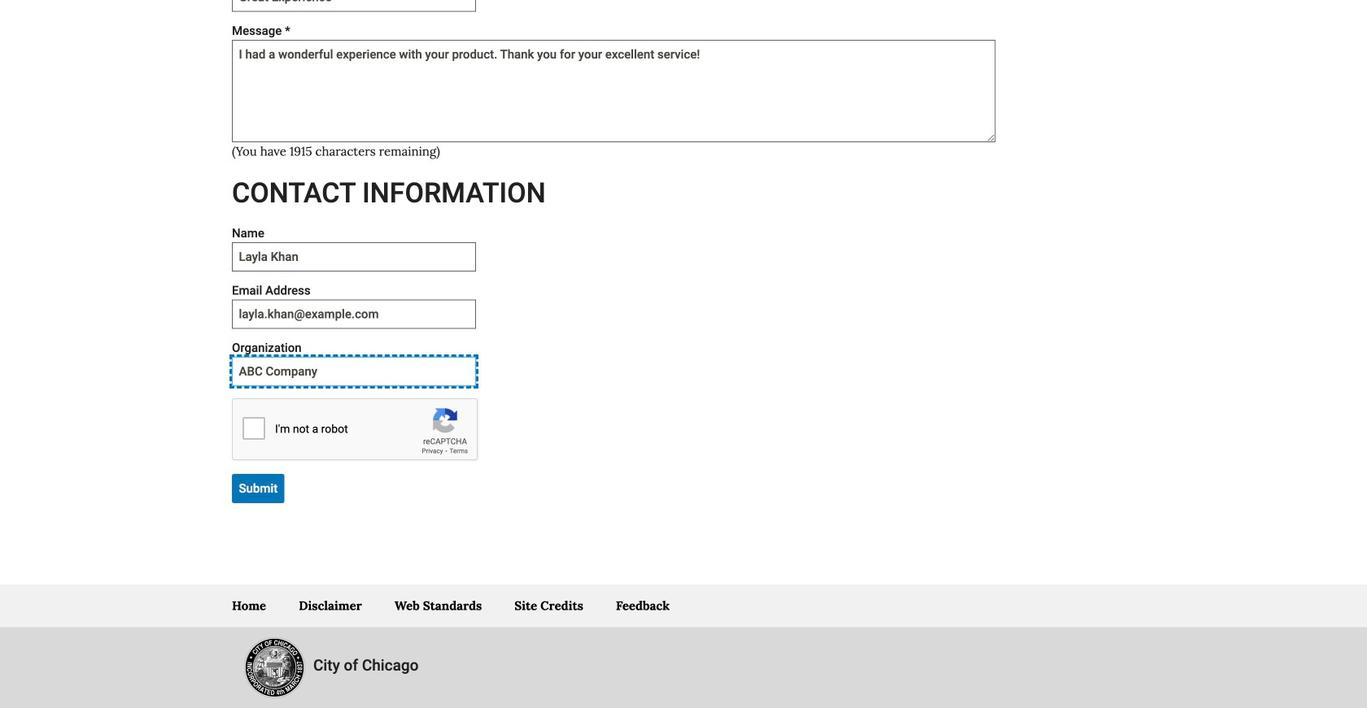 Task type: vqa. For each thing, say whether or not it's contained in the screenshot.
flag icon
no



Task type: describe. For each thing, give the bounding box(es) containing it.
SUBJECT text field
[[232, 0, 476, 12]]

NAME text field
[[232, 242, 476, 272]]



Task type: locate. For each thing, give the bounding box(es) containing it.
navigation
[[220, 585, 1147, 628]]

city of chicago image
[[244, 638, 305, 699]]

MESSAGE text field
[[232, 40, 996, 142]]

ORGANIZATION text field
[[232, 357, 476, 386]]

EMAIL text field
[[232, 300, 476, 329]]



